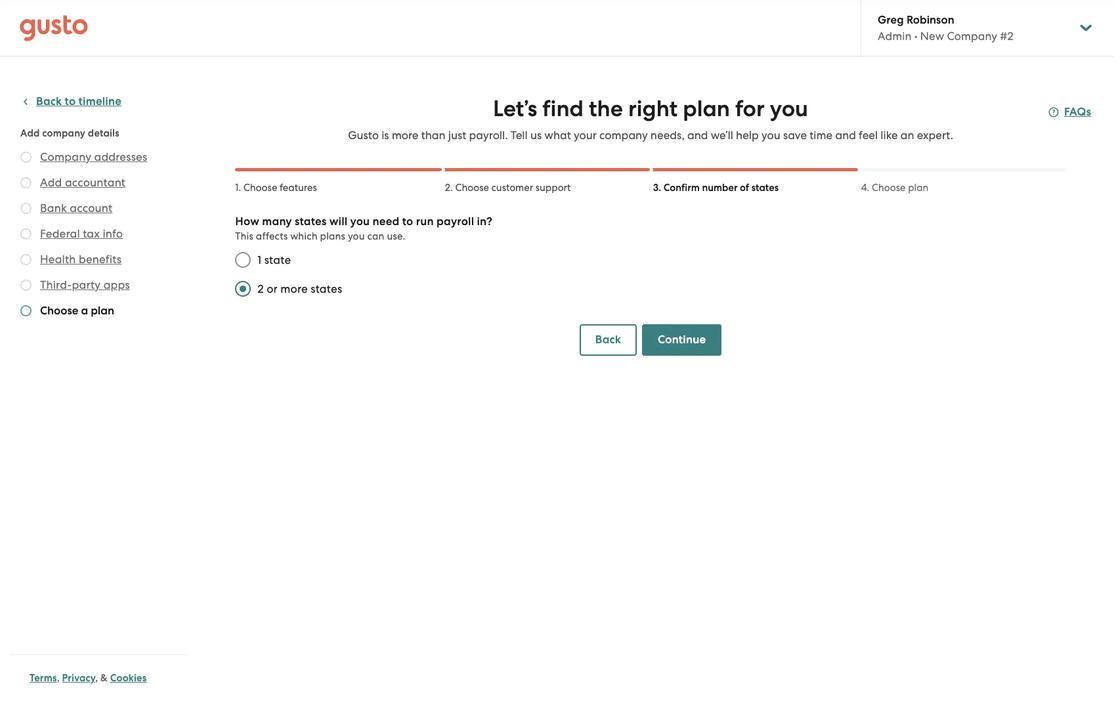 Task type: describe. For each thing, give the bounding box(es) containing it.
choose a plan list
[[20, 149, 182, 322]]

federal tax info button
[[40, 226, 123, 242]]

health benefits
[[40, 253, 122, 266]]

privacy
[[62, 672, 95, 684]]

a
[[81, 304, 88, 318]]

add company details
[[20, 127, 119, 139]]

to inside how many states will you need to run payroll in? this affects which plans you can use.
[[402, 215, 413, 229]]

tell
[[511, 129, 528, 142]]

like
[[881, 129, 898, 142]]

payroll.
[[469, 129, 508, 142]]

choose features
[[244, 182, 317, 194]]

plans
[[320, 230, 345, 242]]

company inside let's find the right plan for you gusto is more than just payroll. tell us what your company needs, and we'll help you save time and feel like an expert.
[[600, 129, 648, 142]]

greg
[[878, 13, 904, 27]]

states for more
[[311, 282, 342, 295]]

benefits
[[79, 253, 122, 266]]

third-party apps
[[40, 278, 130, 292]]

1 and from the left
[[687, 129, 708, 142]]

terms , privacy , & cookies
[[30, 672, 147, 684]]

expert.
[[917, 129, 953, 142]]

just
[[448, 129, 466, 142]]

in?
[[477, 215, 492, 229]]

health benefits button
[[40, 252, 122, 267]]

run
[[416, 215, 434, 229]]

third-
[[40, 278, 72, 292]]

company inside "button"
[[40, 150, 91, 164]]

•
[[915, 30, 918, 43]]

company addresses button
[[40, 149, 147, 165]]

support
[[536, 182, 571, 194]]

right
[[628, 95, 678, 122]]

check image for health
[[20, 254, 32, 265]]

time
[[810, 129, 833, 142]]

6 check image from the top
[[20, 305, 32, 317]]

1
[[258, 253, 262, 267]]

your
[[574, 129, 597, 142]]

choose for choose a plan
[[40, 304, 78, 318]]

choose a plan
[[40, 304, 114, 318]]

add accountant button
[[40, 175, 126, 190]]

can
[[367, 230, 385, 242]]

apps
[[104, 278, 130, 292]]

2 , from the left
[[95, 672, 98, 684]]

cookies button
[[110, 670, 147, 686]]

add for add accountant
[[40, 176, 62, 189]]

many
[[262, 215, 292, 229]]

an
[[901, 129, 914, 142]]

feel
[[859, 129, 878, 142]]

greg robinson admin • new company #2
[[878, 13, 1014, 43]]

or
[[267, 282, 278, 295]]

back for back
[[595, 333, 621, 347]]

terms link
[[30, 672, 57, 684]]

will
[[329, 215, 348, 229]]

cookies
[[110, 672, 147, 684]]

gusto
[[348, 129, 379, 142]]

party
[[72, 278, 101, 292]]

faqs
[[1064, 105, 1092, 119]]

2 horizontal spatial plan
[[908, 182, 929, 194]]

choose for choose customer support
[[455, 182, 489, 194]]

you right help
[[762, 129, 781, 142]]

1 state
[[258, 253, 291, 267]]

how
[[235, 215, 259, 229]]

back to timeline button
[[20, 94, 121, 110]]

for
[[736, 95, 765, 122]]

1 , from the left
[[57, 672, 60, 684]]

customer
[[492, 182, 533, 194]]

is
[[382, 129, 389, 142]]

how many states will you need to run payroll in? this affects which plans you can use.
[[235, 215, 492, 242]]

let's
[[493, 95, 537, 122]]

faqs button
[[1049, 104, 1092, 120]]

2
[[258, 282, 264, 295]]

of
[[740, 182, 749, 194]]

check image for company
[[20, 152, 32, 163]]

what
[[545, 129, 571, 142]]

bank
[[40, 202, 67, 215]]

state
[[264, 253, 291, 267]]

payroll
[[437, 215, 474, 229]]

0 horizontal spatial company
[[42, 127, 85, 139]]

tax
[[83, 227, 100, 240]]

continue
[[658, 333, 706, 347]]



Task type: locate. For each thing, give the bounding box(es) containing it.
1 horizontal spatial and
[[836, 129, 856, 142]]

third-party apps button
[[40, 277, 130, 293]]

save
[[783, 129, 807, 142]]

add
[[20, 127, 40, 139], [40, 176, 62, 189]]

1 vertical spatial states
[[295, 215, 327, 229]]

let's find the right plan for you gusto is more than just payroll. tell us what your company needs, and we'll help you save time and feel like an expert.
[[348, 95, 953, 142]]

we'll
[[711, 129, 733, 142]]

privacy link
[[62, 672, 95, 684]]

,
[[57, 672, 60, 684], [95, 672, 98, 684]]

us
[[531, 129, 542, 142]]

0 horizontal spatial back
[[36, 95, 62, 108]]

choose plan
[[872, 182, 929, 194]]

1 horizontal spatial more
[[392, 129, 419, 142]]

0 horizontal spatial add
[[20, 127, 40, 139]]

and left we'll
[[687, 129, 708, 142]]

new
[[921, 30, 944, 43]]

add up check image
[[20, 127, 40, 139]]

, left &
[[95, 672, 98, 684]]

which
[[290, 230, 318, 242]]

1 horizontal spatial company
[[947, 30, 998, 43]]

choose
[[244, 182, 277, 194], [455, 182, 489, 194], [872, 182, 906, 194], [40, 304, 78, 318]]

0 vertical spatial add
[[20, 127, 40, 139]]

to inside back to timeline button
[[65, 95, 76, 108]]

3 check image from the top
[[20, 229, 32, 240]]

1 vertical spatial plan
[[908, 182, 929, 194]]

plan right a
[[91, 304, 114, 318]]

2 check image from the top
[[20, 203, 32, 214]]

back
[[36, 95, 62, 108], [595, 333, 621, 347]]

features
[[280, 182, 317, 194]]

continue button
[[642, 324, 722, 356]]

company
[[42, 127, 85, 139], [600, 129, 648, 142]]

the
[[589, 95, 623, 122]]

home image
[[20, 15, 88, 41]]

more
[[392, 129, 419, 142], [281, 282, 308, 295]]

check image left the third-
[[20, 280, 32, 291]]

find
[[543, 95, 584, 122]]

you left can
[[348, 230, 365, 242]]

more inside let's find the right plan for you gusto is more than just payroll. tell us what your company needs, and we'll help you save time and feel like an expert.
[[392, 129, 419, 142]]

timeline
[[79, 95, 121, 108]]

company down the
[[600, 129, 648, 142]]

1 check image from the top
[[20, 152, 32, 163]]

0 vertical spatial to
[[65, 95, 76, 108]]

number
[[702, 182, 738, 194]]

affects
[[256, 230, 288, 242]]

choose down like at the top right of the page
[[872, 182, 906, 194]]

than
[[421, 129, 446, 142]]

check image left federal
[[20, 229, 32, 240]]

4 check image from the top
[[20, 254, 32, 265]]

company addresses
[[40, 150, 147, 164]]

add right check image
[[40, 176, 62, 189]]

add for add company details
[[20, 127, 40, 139]]

2 or more states radio
[[229, 274, 258, 303]]

back for back to timeline
[[36, 95, 62, 108]]

2 vertical spatial states
[[311, 282, 342, 295]]

1 vertical spatial company
[[40, 150, 91, 164]]

check image left choose a plan
[[20, 305, 32, 317]]

0 horizontal spatial and
[[687, 129, 708, 142]]

you
[[770, 95, 808, 122], [762, 129, 781, 142], [350, 215, 370, 229], [348, 230, 365, 242]]

0 horizontal spatial to
[[65, 95, 76, 108]]

plan up we'll
[[683, 95, 730, 122]]

bank account button
[[40, 200, 112, 216]]

0 vertical spatial company
[[947, 30, 998, 43]]

company down add company details on the top of page
[[40, 150, 91, 164]]

back button
[[580, 324, 637, 356]]

need
[[373, 215, 400, 229]]

add inside add accountant button
[[40, 176, 62, 189]]

and left feel
[[836, 129, 856, 142]]

health
[[40, 253, 76, 266]]

choose up how
[[244, 182, 277, 194]]

federal tax info
[[40, 227, 123, 240]]

bank account
[[40, 202, 112, 215]]

you up "save"
[[770, 95, 808, 122]]

1 vertical spatial more
[[281, 282, 308, 295]]

add accountant
[[40, 176, 126, 189]]

you right will
[[350, 215, 370, 229]]

check image for third-
[[20, 280, 32, 291]]

needs,
[[651, 129, 685, 142]]

0 vertical spatial more
[[392, 129, 419, 142]]

1 horizontal spatial back
[[595, 333, 621, 347]]

1 horizontal spatial add
[[40, 176, 62, 189]]

check image for federal
[[20, 229, 32, 240]]

2 or more states
[[258, 282, 342, 295]]

check image down check image
[[20, 203, 32, 214]]

states up which
[[295, 215, 327, 229]]

choose up the in?
[[455, 182, 489, 194]]

1 state radio
[[229, 246, 258, 274]]

plan inside list
[[91, 304, 114, 318]]

1 horizontal spatial plan
[[683, 95, 730, 122]]

company down back to timeline button
[[42, 127, 85, 139]]

1 vertical spatial back
[[595, 333, 621, 347]]

#2
[[1000, 30, 1014, 43]]

plan
[[683, 95, 730, 122], [908, 182, 929, 194], [91, 304, 114, 318]]

robinson
[[907, 13, 955, 27]]

check image up check image
[[20, 152, 32, 163]]

info
[[103, 227, 123, 240]]

use.
[[387, 230, 406, 242]]

0 horizontal spatial plan
[[91, 304, 114, 318]]

2 and from the left
[[836, 129, 856, 142]]

&
[[101, 672, 108, 684]]

confirm
[[664, 182, 700, 194]]

help
[[736, 129, 759, 142]]

details
[[88, 127, 119, 139]]

choose for choose plan
[[872, 182, 906, 194]]

2 vertical spatial plan
[[91, 304, 114, 318]]

1 vertical spatial to
[[402, 215, 413, 229]]

0 vertical spatial back
[[36, 95, 62, 108]]

states right the of
[[752, 182, 779, 194]]

0 horizontal spatial company
[[40, 150, 91, 164]]

1 horizontal spatial to
[[402, 215, 413, 229]]

check image
[[20, 177, 32, 188]]

terms
[[30, 672, 57, 684]]

1 horizontal spatial ,
[[95, 672, 98, 684]]

states for of
[[752, 182, 779, 194]]

confirm number of states
[[664, 182, 779, 194]]

check image left health
[[20, 254, 32, 265]]

more right or
[[281, 282, 308, 295]]

plan down an
[[908, 182, 929, 194]]

check image
[[20, 152, 32, 163], [20, 203, 32, 214], [20, 229, 32, 240], [20, 254, 32, 265], [20, 280, 32, 291], [20, 305, 32, 317]]

choose customer support
[[455, 182, 571, 194]]

plan inside let's find the right plan for you gusto is more than just payroll. tell us what your company needs, and we'll help you save time and feel like an expert.
[[683, 95, 730, 122]]

states inside how many states will you need to run payroll in? this affects which plans you can use.
[[295, 215, 327, 229]]

to left timeline
[[65, 95, 76, 108]]

company
[[947, 30, 998, 43], [40, 150, 91, 164]]

choose left a
[[40, 304, 78, 318]]

and
[[687, 129, 708, 142], [836, 129, 856, 142]]

more right is
[[392, 129, 419, 142]]

this
[[235, 230, 253, 242]]

to left the run
[[402, 215, 413, 229]]

, left privacy link
[[57, 672, 60, 684]]

company left the #2 on the top of the page
[[947, 30, 998, 43]]

0 horizontal spatial more
[[281, 282, 308, 295]]

0 vertical spatial plan
[[683, 95, 730, 122]]

states down the plans
[[311, 282, 342, 295]]

addresses
[[94, 150, 147, 164]]

account
[[70, 202, 112, 215]]

accountant
[[65, 176, 126, 189]]

choose inside list
[[40, 304, 78, 318]]

choose for choose features
[[244, 182, 277, 194]]

back to timeline
[[36, 95, 121, 108]]

0 vertical spatial states
[[752, 182, 779, 194]]

1 horizontal spatial company
[[600, 129, 648, 142]]

0 horizontal spatial ,
[[57, 672, 60, 684]]

company inside greg robinson admin • new company #2
[[947, 30, 998, 43]]

federal
[[40, 227, 80, 240]]

5 check image from the top
[[20, 280, 32, 291]]

1 vertical spatial add
[[40, 176, 62, 189]]

check image for bank
[[20, 203, 32, 214]]

to
[[65, 95, 76, 108], [402, 215, 413, 229]]

admin
[[878, 30, 912, 43]]

states
[[752, 182, 779, 194], [295, 215, 327, 229], [311, 282, 342, 295]]



Task type: vqa. For each thing, say whether or not it's contained in the screenshot.
Security link
no



